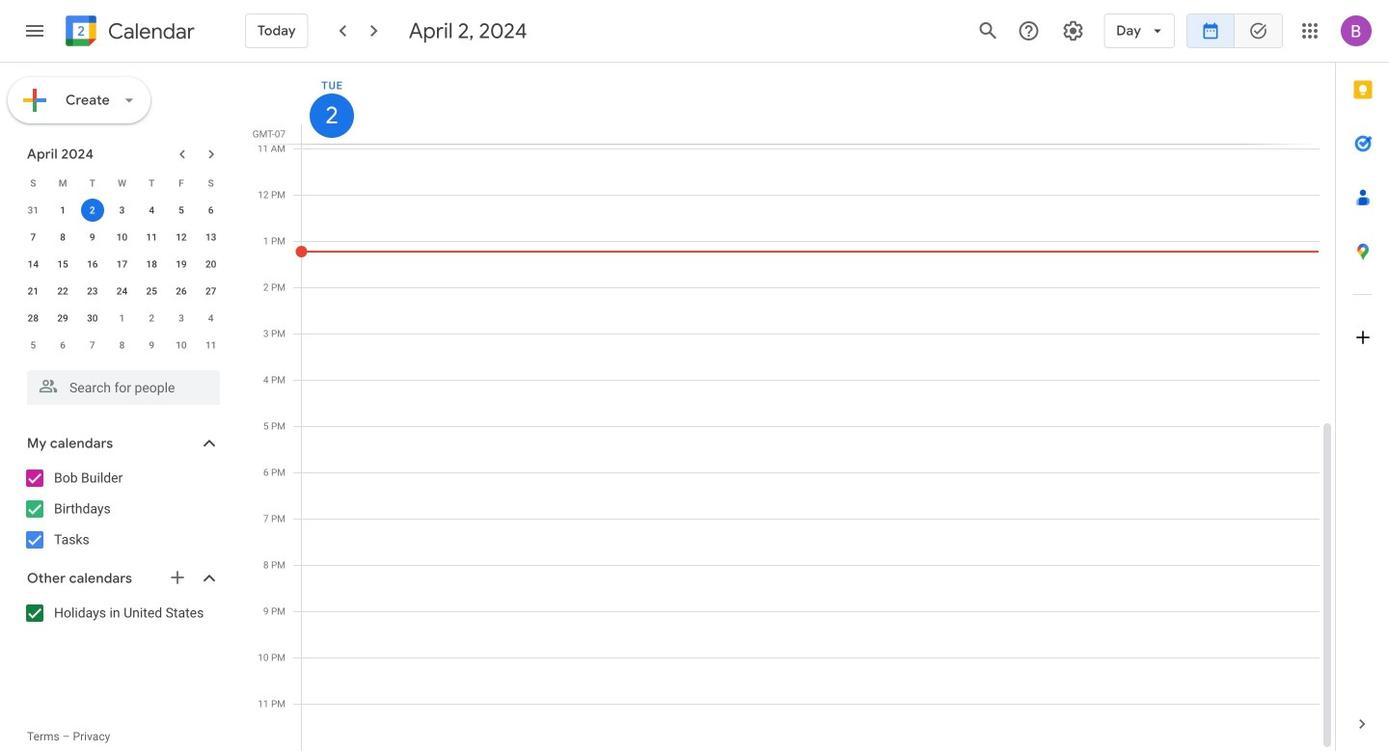 Task type: vqa. For each thing, say whether or not it's contained in the screenshot.
5
no



Task type: describe. For each thing, give the bounding box(es) containing it.
7 row from the top
[[18, 332, 226, 359]]

Search for people text field
[[39, 371, 208, 405]]

3 row from the top
[[18, 224, 226, 251]]

29 element
[[51, 307, 74, 330]]

15 element
[[51, 253, 74, 276]]

4 row from the top
[[18, 251, 226, 278]]

6 row from the top
[[18, 305, 226, 332]]

heading inside calendar element
[[104, 20, 195, 43]]

may 5 element
[[22, 334, 45, 357]]

18 element
[[140, 253, 163, 276]]

cell inside "april 2024" grid
[[78, 197, 107, 224]]

9 element
[[81, 226, 104, 249]]

may 8 element
[[110, 334, 134, 357]]

13 element
[[199, 226, 223, 249]]

20 element
[[199, 253, 223, 276]]

march 31 element
[[22, 199, 45, 222]]

may 2 element
[[140, 307, 163, 330]]

may 7 element
[[81, 334, 104, 357]]

4 element
[[140, 199, 163, 222]]

5 element
[[170, 199, 193, 222]]

30 element
[[81, 307, 104, 330]]

8 element
[[51, 226, 74, 249]]

11 element
[[140, 226, 163, 249]]

may 11 element
[[199, 334, 223, 357]]

1 row from the top
[[18, 170, 226, 197]]

21 element
[[22, 280, 45, 303]]

10 element
[[110, 226, 134, 249]]



Task type: locate. For each thing, give the bounding box(es) containing it.
28 element
[[22, 307, 45, 330]]

may 1 element
[[110, 307, 134, 330]]

23 element
[[81, 280, 104, 303]]

6 element
[[199, 199, 223, 222]]

5 row from the top
[[18, 278, 226, 305]]

row down 17 element
[[18, 278, 226, 305]]

row up 3 element
[[18, 170, 226, 197]]

may 3 element
[[170, 307, 193, 330]]

settings menu image
[[1062, 19, 1085, 42]]

None search field
[[0, 363, 239, 405]]

17 element
[[110, 253, 134, 276]]

add other calendars image
[[168, 568, 187, 588]]

1 element
[[51, 199, 74, 222]]

27 element
[[199, 280, 223, 303]]

19 element
[[170, 253, 193, 276]]

grid
[[247, 63, 1336, 752]]

my calendars list
[[4, 463, 239, 556]]

22 element
[[51, 280, 74, 303]]

heading
[[104, 20, 195, 43]]

column header
[[301, 63, 1320, 144]]

cell
[[78, 197, 107, 224]]

row up 10 element
[[18, 197, 226, 224]]

2, today element
[[81, 199, 104, 222]]

24 element
[[110, 280, 134, 303]]

row up 24 'element'
[[18, 251, 226, 278]]

may 9 element
[[140, 334, 163, 357]]

25 element
[[140, 280, 163, 303]]

tab list
[[1337, 63, 1390, 698]]

14 element
[[22, 253, 45, 276]]

main drawer image
[[23, 19, 46, 42]]

may 4 element
[[199, 307, 223, 330]]

april 2024 grid
[[18, 170, 226, 359]]

calendar element
[[62, 12, 195, 54]]

7 element
[[22, 226, 45, 249]]

may 6 element
[[51, 334, 74, 357]]

16 element
[[81, 253, 104, 276]]

row up 17 element
[[18, 224, 226, 251]]

2 row from the top
[[18, 197, 226, 224]]

12 element
[[170, 226, 193, 249]]

tuesday, april 2, today element
[[310, 94, 354, 138]]

26 element
[[170, 280, 193, 303]]

may 10 element
[[170, 334, 193, 357]]

row
[[18, 170, 226, 197], [18, 197, 226, 224], [18, 224, 226, 251], [18, 251, 226, 278], [18, 278, 226, 305], [18, 305, 226, 332], [18, 332, 226, 359]]

row group
[[18, 197, 226, 359]]

row down 24 'element'
[[18, 305, 226, 332]]

row down may 1 'element'
[[18, 332, 226, 359]]

3 element
[[110, 199, 134, 222]]



